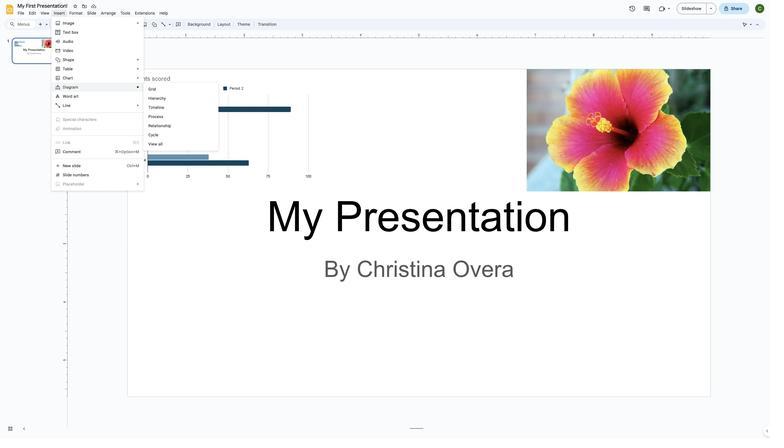 Task type: describe. For each thing, give the bounding box(es) containing it.
animation a element
[[63, 127, 83, 131]]

► for art
[[137, 76, 140, 80]]

n
[[63, 164, 66, 168]]

k
[[68, 141, 70, 145]]

view menu item
[[38, 10, 52, 17]]

mode and view toolbar
[[741, 19, 762, 30]]

comment m element
[[63, 150, 83, 154]]

link k element
[[63, 141, 72, 145]]

slideshow button
[[677, 3, 707, 14]]

edit
[[29, 11, 36, 16]]

slide numbers e element
[[63, 173, 91, 178]]

chart h element
[[63, 76, 75, 80]]

ctrl+m element
[[120, 163, 139, 169]]

t ext box
[[63, 30, 78, 35]]

elationship
[[151, 124, 171, 128]]

menu item containing p
[[55, 182, 140, 187]]

extensions menu item
[[133, 10, 157, 17]]

background button
[[185, 20, 213, 29]]

ial
[[72, 117, 76, 122]]

shape s element
[[63, 58, 76, 62]]

spe
[[63, 117, 70, 122]]

e
[[70, 173, 72, 178]]

iagram
[[66, 85, 78, 90]]

s
[[63, 58, 65, 62]]

ew
[[66, 164, 71, 168]]

share
[[731, 6, 743, 11]]

rid
[[151, 87, 156, 92]]

ment
[[71, 150, 81, 154]]

ideo
[[65, 48, 73, 53]]

menu item containing lin
[[52, 138, 144, 148]]

co
[[63, 150, 68, 154]]

start slideshow (⌘+enter) image
[[710, 8, 712, 9]]

line
[[63, 103, 71, 108]]

slide
[[87, 11, 96, 16]]

word art w element
[[63, 94, 80, 99]]

m
[[68, 150, 71, 154]]

characters
[[77, 117, 97, 122]]

6 ► from the top
[[137, 104, 140, 107]]

v for ideo
[[63, 48, 65, 53]]

menu item containing spe
[[52, 115, 144, 124]]

h
[[65, 76, 68, 80]]

new slide n element
[[63, 164, 82, 168]]

placeholder p element
[[63, 182, 86, 187]]

c h art
[[63, 76, 73, 80]]

d
[[63, 85, 66, 90]]

lin k
[[63, 141, 70, 145]]

g rid
[[148, 87, 156, 92]]

v ideo
[[63, 48, 73, 53]]

cycle c element
[[148, 133, 160, 137]]

► for d iagram
[[137, 86, 140, 89]]

tools menu item
[[118, 10, 133, 17]]

transition
[[258, 22, 277, 27]]

c ycle
[[148, 133, 158, 137]]

ord
[[66, 94, 72, 99]]

le
[[70, 67, 73, 71]]

process p element
[[148, 115, 165, 119]]

line q element
[[63, 103, 72, 108]]

main toolbar
[[36, 20, 280, 29]]

i mage
[[63, 21, 74, 25]]

slid e numbers
[[63, 173, 89, 178]]

insert menu item
[[52, 10, 67, 17]]

box
[[72, 30, 78, 35]]

Star checkbox
[[71, 2, 79, 10]]

timeline t element
[[148, 105, 166, 110]]

b
[[67, 67, 70, 71]]

grid g element
[[148, 87, 158, 92]]

h ierarchy
[[148, 96, 166, 101]]

menu bar banner
[[0, 0, 770, 440]]

arrange menu item
[[99, 10, 118, 17]]

relationship r element
[[148, 124, 173, 128]]

⌘+option+m
[[115, 150, 139, 154]]

co m ment
[[63, 150, 81, 154]]

ierarchy
[[151, 96, 166, 101]]

a for nimation
[[63, 127, 65, 131]]

theme button
[[235, 20, 253, 29]]

menu item containing a
[[52, 124, 144, 133]]

Menus field
[[7, 20, 36, 28]]

⌘k
[[133, 141, 139, 145]]

help menu item
[[157, 10, 170, 17]]

file
[[18, 11, 24, 16]]

theme
[[237, 22, 250, 27]]

c for ycle
[[148, 133, 151, 137]]

p for rocess
[[148, 115, 151, 119]]

menu bar inside the 'menu bar' banner
[[15, 7, 170, 17]]

p laceholder
[[63, 182, 85, 187]]

view
[[41, 11, 49, 16]]



Task type: locate. For each thing, give the bounding box(es) containing it.
shape image
[[151, 20, 158, 28]]

Rename text field
[[15, 2, 71, 9]]

0 vertical spatial p
[[148, 115, 151, 119]]

t down h in the top left of the page
[[148, 105, 151, 110]]

0 horizontal spatial p
[[63, 182, 65, 187]]

p down slid
[[63, 182, 65, 187]]

c down r
[[148, 133, 151, 137]]

0 vertical spatial t
[[63, 30, 65, 35]]

v for iew
[[148, 142, 151, 147]]

1 horizontal spatial art
[[73, 94, 79, 99]]

special characters c element
[[63, 117, 98, 122]]

c for h
[[63, 76, 65, 80]]

0 horizontal spatial t
[[63, 30, 65, 35]]

► for s hape
[[137, 58, 140, 61]]

⌘+option+m element
[[108, 149, 139, 155]]

v iew all
[[148, 142, 163, 147]]

menu item up ment
[[52, 138, 144, 148]]

► for p laceholder
[[137, 183, 140, 186]]

slid
[[63, 173, 70, 178]]

art up d iagram
[[68, 76, 73, 80]]

1 vertical spatial t
[[148, 105, 151, 110]]

slide
[[72, 164, 81, 168]]

w ord art
[[63, 94, 79, 99]]

application containing slideshow
[[0, 0, 770, 440]]

3 ► from the top
[[137, 67, 140, 70]]

d iagram
[[63, 85, 78, 90]]

menu bar containing file
[[15, 7, 170, 17]]

slideshow
[[682, 6, 702, 11]]

v
[[63, 48, 65, 53], [148, 142, 151, 147]]

art for w ord art
[[73, 94, 79, 99]]

iew
[[151, 142, 157, 147]]

menu containing i
[[50, 0, 144, 427]]

insert image image
[[141, 20, 148, 28]]

g
[[148, 87, 151, 92]]

video v element
[[63, 48, 75, 53]]

1 vertical spatial c
[[148, 133, 151, 137]]

1 ► from the top
[[137, 21, 140, 25]]

p rocess
[[148, 115, 163, 119]]

► for le
[[137, 67, 140, 70]]

p up r
[[148, 115, 151, 119]]

audio u element
[[63, 39, 75, 44]]

c
[[70, 117, 72, 122]]

insert
[[54, 11, 65, 16]]

t for imeline
[[148, 105, 151, 110]]

image i element
[[63, 21, 76, 25]]

help
[[160, 11, 168, 16]]

h
[[148, 96, 151, 101]]

► for i mage
[[137, 21, 140, 25]]

text box t element
[[63, 30, 80, 35]]

format menu item
[[67, 10, 85, 17]]

nimation
[[65, 127, 82, 131]]

menu containing g
[[144, 83, 219, 151]]

spe c ial characters
[[63, 117, 97, 122]]

rocess
[[151, 115, 163, 119]]

5 ► from the top
[[137, 86, 140, 89]]

a for u
[[63, 39, 65, 44]]

a u dio
[[63, 39, 73, 44]]

all
[[158, 142, 163, 147]]

v up s
[[63, 48, 65, 53]]

0 horizontal spatial art
[[68, 76, 73, 80]]

dio
[[68, 39, 73, 44]]

art for c h art
[[68, 76, 73, 80]]

extensions
[[135, 11, 155, 16]]

ta
[[63, 67, 67, 71]]

layout button
[[216, 20, 232, 29]]

1 horizontal spatial c
[[148, 133, 151, 137]]

menu
[[50, 0, 144, 427], [144, 83, 219, 151]]

transition button
[[256, 20, 279, 29]]

art
[[68, 76, 73, 80], [73, 94, 79, 99]]

p
[[148, 115, 151, 119], [63, 182, 65, 187]]

menu item down numbers
[[55, 182, 140, 187]]

t
[[63, 30, 65, 35], [148, 105, 151, 110]]

menu item
[[52, 115, 144, 124], [52, 124, 144, 133], [52, 138, 144, 148], [55, 182, 140, 187]]

c up 'd'
[[63, 76, 65, 80]]

a down spe
[[63, 127, 65, 131]]

share button
[[719, 3, 750, 14]]

0 horizontal spatial v
[[63, 48, 65, 53]]

1 vertical spatial p
[[63, 182, 65, 187]]

⌘k element
[[126, 140, 139, 146]]

c
[[63, 76, 65, 80], [148, 133, 151, 137]]

table b element
[[63, 67, 75, 71]]

laceholder
[[65, 182, 85, 187]]

4 ► from the top
[[137, 76, 140, 80]]

a nimation
[[63, 127, 82, 131]]

view all v element
[[148, 142, 164, 147]]

u
[[65, 39, 68, 44]]

s hape
[[63, 58, 74, 62]]

file menu item
[[15, 10, 27, 17]]

1 horizontal spatial v
[[148, 142, 151, 147]]

imeline
[[151, 105, 164, 110]]

t for ext
[[63, 30, 65, 35]]

a
[[63, 39, 65, 44], [63, 127, 65, 131]]

ext
[[65, 30, 71, 35]]

application
[[0, 0, 770, 440]]

1 a from the top
[[63, 39, 65, 44]]

ctrl+m
[[127, 164, 139, 168]]

arrange
[[101, 11, 116, 16]]

lin
[[63, 141, 68, 145]]

r
[[148, 124, 151, 128]]

1 horizontal spatial t
[[148, 105, 151, 110]]

hierarchy h element
[[148, 96, 168, 101]]

background
[[188, 22, 211, 27]]

new slide with layout image
[[44, 21, 48, 23]]

t down i
[[63, 30, 65, 35]]

7 ► from the top
[[137, 183, 140, 186]]

numbers
[[73, 173, 89, 178]]

tools
[[121, 11, 130, 16]]

ycle
[[151, 133, 158, 137]]

0 vertical spatial v
[[63, 48, 65, 53]]

art right ord on the top
[[73, 94, 79, 99]]

1 horizontal spatial p
[[148, 115, 151, 119]]

r elationship
[[148, 124, 171, 128]]

0 horizontal spatial c
[[63, 76, 65, 80]]

w
[[63, 94, 66, 99]]

t imeline
[[148, 105, 164, 110]]

2 ► from the top
[[137, 58, 140, 61]]

0 vertical spatial art
[[68, 76, 73, 80]]

menu bar
[[15, 7, 170, 17]]

p for laceholder
[[63, 182, 65, 187]]

ta b le
[[63, 67, 73, 71]]

i
[[63, 21, 64, 25]]

mage
[[64, 21, 74, 25]]

diagram d element
[[63, 85, 80, 90]]

hape
[[65, 58, 74, 62]]

menu item up the nimation
[[52, 115, 144, 124]]

a left dio
[[63, 39, 65, 44]]

navigation
[[0, 32, 63, 440]]

slide menu item
[[85, 10, 99, 17]]

layout
[[218, 22, 231, 27]]

1 vertical spatial art
[[73, 94, 79, 99]]

1 vertical spatial v
[[148, 142, 151, 147]]

2 a from the top
[[63, 127, 65, 131]]

edit menu item
[[27, 10, 38, 17]]

n ew slide
[[63, 164, 81, 168]]

1 vertical spatial a
[[63, 127, 65, 131]]

0 vertical spatial c
[[63, 76, 65, 80]]

menu item down characters
[[52, 124, 144, 133]]

►
[[137, 21, 140, 25], [137, 58, 140, 61], [137, 67, 140, 70], [137, 76, 140, 80], [137, 86, 140, 89], [137, 104, 140, 107], [137, 183, 140, 186]]

v down c ycle
[[148, 142, 151, 147]]

format
[[69, 11, 83, 16]]

0 vertical spatial a
[[63, 39, 65, 44]]



Task type: vqa. For each thing, say whether or not it's contained in the screenshot.


